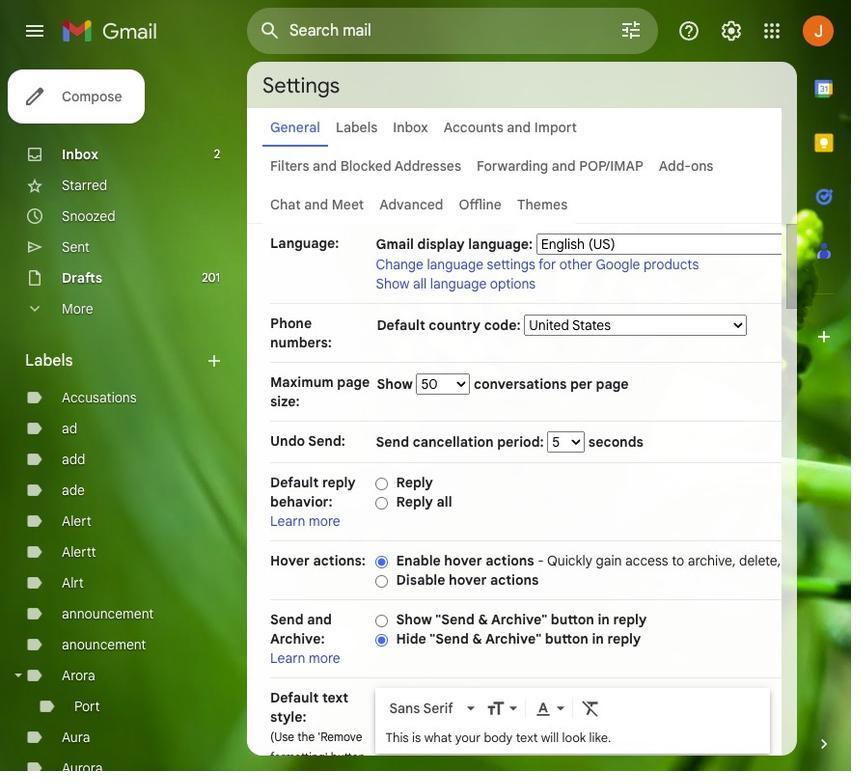 Task type: locate. For each thing, give the bounding box(es) containing it.
show for show "send & archive" button in reply
[[396, 611, 432, 628]]

port
[[74, 698, 100, 715]]

1 horizontal spatial page
[[596, 375, 629, 393]]

default for default text style: (use the 'remove formatting' button on the toolbar 
[[270, 689, 319, 707]]

and left import at the right top of the page
[[507, 119, 531, 136]]

change language settings for other google products link
[[376, 256, 699, 273]]

text
[[322, 689, 349, 707], [516, 730, 538, 746]]

1 vertical spatial reply
[[396, 493, 433, 511]]

page right the maximum
[[337, 374, 370, 391]]

in up remove formatting ‪(⌘\)‬ image
[[592, 630, 604, 648]]

cancellation
[[413, 433, 494, 451]]

0 vertical spatial archive"
[[491, 611, 548, 628]]

reply for hide "send & archive" button in reply
[[608, 630, 641, 648]]

"send for hide
[[430, 630, 469, 648]]

and up archive:
[[307, 611, 332, 628]]

1 horizontal spatial text
[[516, 730, 538, 746]]

2 more from the top
[[309, 650, 340, 667]]

2 vertical spatial show
[[396, 611, 432, 628]]

advanced link
[[380, 196, 444, 213]]

2 reply from the top
[[396, 493, 433, 511]]

0 vertical spatial in
[[598, 611, 610, 628]]

1 vertical spatial archive"
[[485, 630, 542, 648]]

1 horizontal spatial inbox link
[[393, 119, 428, 136]]

inbox inside labels navigation
[[62, 146, 98, 163]]

archive" down the show "send & archive" button in reply
[[485, 630, 542, 648]]

will
[[541, 730, 559, 746]]

import
[[535, 119, 577, 136]]

button down 'remove
[[331, 750, 365, 765]]

default up behavior: at the left of page
[[270, 474, 319, 491]]

1 vertical spatial language
[[430, 275, 487, 292]]

and right filters
[[313, 157, 337, 175]]

language down gmail display language:
[[430, 275, 487, 292]]

the down formatting'
[[286, 770, 304, 771]]

default up style:
[[270, 689, 319, 707]]

all down the cancellation
[[437, 493, 452, 511]]

learn
[[270, 513, 306, 530], [270, 650, 306, 667]]

1 vertical spatial reply
[[613, 611, 647, 628]]

send up archive:
[[270, 611, 304, 628]]

actions left -
[[486, 552, 534, 570]]

button down the show "send & archive" button in reply
[[545, 630, 589, 648]]

1 vertical spatial learn more link
[[270, 650, 340, 667]]

default left country
[[377, 317, 425, 334]]

0 horizontal spatial page
[[337, 374, 370, 391]]

reply
[[322, 474, 356, 491], [613, 611, 647, 628], [608, 630, 641, 648]]

0 vertical spatial &
[[478, 611, 488, 628]]

add-ons
[[659, 157, 714, 175]]

all
[[413, 275, 427, 292], [437, 493, 452, 511]]

1 vertical spatial learn
[[270, 650, 306, 667]]

1 horizontal spatial inbox
[[393, 119, 428, 136]]

drafts link
[[62, 269, 102, 287]]

forwarding and pop/imap
[[477, 157, 644, 175]]

Reply radio
[[376, 477, 388, 491]]

code:
[[484, 317, 521, 334]]

"send for show
[[436, 611, 475, 628]]

show down change
[[376, 275, 410, 292]]

in for show "send & archive" button in reply
[[598, 611, 610, 628]]

tab list
[[797, 62, 851, 702]]

0 vertical spatial show
[[376, 275, 410, 292]]

default inside default reply behavior: learn more
[[270, 474, 319, 491]]

"send right hide at the bottom of the page
[[430, 630, 469, 648]]

as
[[819, 552, 833, 570]]

0 vertical spatial send
[[376, 433, 409, 451]]

1 vertical spatial all
[[437, 493, 452, 511]]

show for show all language options
[[376, 275, 410, 292]]

1 vertical spatial send
[[270, 611, 304, 628]]

text up 'remove
[[322, 689, 349, 707]]

1 vertical spatial default
[[270, 474, 319, 491]]

country
[[429, 317, 481, 334]]

0 horizontal spatial labels
[[25, 351, 73, 371]]

0 vertical spatial actions
[[486, 552, 534, 570]]

archive" up hide "send & archive" button in reply
[[491, 611, 548, 628]]

0 vertical spatial learn more link
[[270, 513, 340, 530]]

archive"
[[491, 611, 548, 628], [485, 630, 542, 648]]

sans serif
[[389, 700, 454, 718]]

& up hide "send & archive" button in reply
[[478, 611, 488, 628]]

default for default reply behavior: learn more
[[270, 474, 319, 491]]

0 horizontal spatial send
[[270, 611, 304, 628]]

"send down disable hover actions in the bottom of the page
[[436, 611, 475, 628]]

2 vertical spatial button
[[331, 750, 365, 765]]

0 vertical spatial more
[[309, 513, 340, 530]]

reply up reply all
[[396, 474, 433, 491]]

hover for enable
[[444, 552, 482, 570]]

1 vertical spatial "send
[[430, 630, 469, 648]]

send up reply 'option'
[[376, 433, 409, 451]]

show up hide at the bottom of the page
[[396, 611, 432, 628]]

accounts and import link
[[444, 119, 577, 136]]

accounts and import
[[444, 119, 577, 136]]

0 horizontal spatial text
[[322, 689, 349, 707]]

default text style: (use the 'remove formatting' button on the toolbar 
[[270, 689, 365, 771]]

learn for send and archive: learn more
[[270, 650, 306, 667]]

1 horizontal spatial all
[[437, 493, 452, 511]]

send
[[376, 433, 409, 451], [270, 611, 304, 628]]

labels navigation
[[0, 62, 247, 771]]

0 vertical spatial the
[[297, 730, 315, 744]]

alertt link
[[62, 543, 96, 561]]

page right per
[[596, 375, 629, 393]]

0 horizontal spatial inbox
[[62, 146, 98, 163]]

default inside default text style: (use the 'remove formatting' button on the toolbar
[[270, 689, 319, 707]]

0 vertical spatial labels
[[336, 119, 378, 136]]

0 vertical spatial default
[[377, 317, 425, 334]]

conversations per page
[[470, 375, 629, 393]]

0 vertical spatial inbox
[[393, 119, 428, 136]]

filters and blocked addresses
[[270, 157, 461, 175]]

inbox link up starred
[[62, 146, 98, 163]]

labels down more
[[25, 351, 73, 371]]

learn more link down behavior: at the left of page
[[270, 513, 340, 530]]

Hide "Send & Archive" button in reply radio
[[376, 633, 388, 648]]

compose
[[62, 88, 122, 105]]

& for hide
[[472, 630, 482, 648]]

aura link
[[62, 729, 90, 746]]

advanced
[[380, 196, 444, 213]]

1 learn more link from the top
[[270, 513, 340, 530]]

the
[[297, 730, 315, 744], [286, 770, 304, 771]]

0 vertical spatial reply
[[322, 474, 356, 491]]

default for default country code:
[[377, 317, 425, 334]]

aura
[[62, 729, 90, 746]]

None search field
[[247, 8, 658, 54]]

and
[[507, 119, 531, 136], [313, 157, 337, 175], [552, 157, 576, 175], [304, 196, 328, 213], [307, 611, 332, 628]]

send for send and archive: learn more
[[270, 611, 304, 628]]

0 vertical spatial all
[[413, 275, 427, 292]]

1 more from the top
[[309, 513, 340, 530]]

1 vertical spatial more
[[309, 650, 340, 667]]

serif
[[423, 700, 454, 718]]

inbox up starred
[[62, 146, 98, 163]]

201
[[202, 270, 220, 285]]

in
[[598, 611, 610, 628], [592, 630, 604, 648]]

"send
[[436, 611, 475, 628], [430, 630, 469, 648]]

filters and blocked addresses link
[[270, 157, 461, 175]]

more for behavior:
[[309, 513, 340, 530]]

all down change
[[413, 275, 427, 292]]

0 vertical spatial text
[[322, 689, 349, 707]]

reply for reply
[[396, 474, 433, 491]]

1 vertical spatial the
[[286, 770, 304, 771]]

reply all
[[396, 493, 452, 511]]

sent link
[[62, 238, 90, 256]]

access
[[626, 552, 669, 570]]

reply inside default reply behavior: learn more
[[322, 474, 356, 491]]

Disable hover actions radio
[[376, 574, 388, 589]]

show for show
[[377, 375, 416, 393]]

inbox for the bottommost inbox link
[[62, 146, 98, 163]]

maximum page size:
[[270, 374, 370, 410]]

0 vertical spatial button
[[551, 611, 595, 628]]

hide
[[396, 630, 426, 648]]

2 vertical spatial reply
[[608, 630, 641, 648]]

1 vertical spatial button
[[545, 630, 589, 648]]

addresses
[[395, 157, 461, 175]]

1 reply from the top
[[396, 474, 433, 491]]

send inside the send and archive: learn more
[[270, 611, 304, 628]]

this
[[386, 730, 409, 746]]

on
[[270, 770, 284, 771]]

learn inside the send and archive: learn more
[[270, 650, 306, 667]]

undo
[[270, 432, 305, 450]]

1 vertical spatial in
[[592, 630, 604, 648]]

0 vertical spatial reply
[[396, 474, 433, 491]]

phone
[[270, 315, 312, 332]]

1 horizontal spatial send
[[376, 433, 409, 451]]

formatting options toolbar
[[382, 690, 765, 726]]

labels for labels heading
[[25, 351, 73, 371]]

themes
[[517, 196, 568, 213]]

hover
[[270, 552, 310, 570]]

button for hide "send & archive" button in reply
[[545, 630, 589, 648]]

learn more link
[[270, 513, 340, 530], [270, 650, 340, 667]]

0 horizontal spatial inbox link
[[62, 146, 98, 163]]

hover right disable
[[449, 571, 487, 589]]

1 learn from the top
[[270, 513, 306, 530]]

show "send & archive" button in reply
[[396, 611, 647, 628]]

and for pop/imap
[[552, 157, 576, 175]]

reply right reply all radio
[[396, 493, 433, 511]]

actions down -
[[490, 571, 539, 589]]

labels inside labels navigation
[[25, 351, 73, 371]]

1 vertical spatial hover
[[449, 571, 487, 589]]

1 vertical spatial inbox link
[[62, 146, 98, 163]]

0 vertical spatial "send
[[436, 611, 475, 628]]

archive" for show
[[491, 611, 548, 628]]

2 vertical spatial default
[[270, 689, 319, 707]]

& down the show "send & archive" button in reply
[[472, 630, 482, 648]]

more inside the send and archive: learn more
[[309, 650, 340, 667]]

gmail display language:
[[376, 236, 533, 253]]

learn down archive:
[[270, 650, 306, 667]]

0 vertical spatial language
[[427, 256, 484, 273]]

in down gain
[[598, 611, 610, 628]]

language up show all language options link
[[427, 256, 484, 273]]

button up hide "send & archive" button in reply
[[551, 611, 595, 628]]

0 vertical spatial inbox link
[[393, 119, 428, 136]]

1 vertical spatial inbox
[[62, 146, 98, 163]]

2 learn from the top
[[270, 650, 306, 667]]

0 vertical spatial hover
[[444, 552, 482, 570]]

your
[[455, 730, 481, 746]]

0 horizontal spatial all
[[413, 275, 427, 292]]

learn down behavior: at the left of page
[[270, 513, 306, 530]]

text left will
[[516, 730, 538, 746]]

1 vertical spatial show
[[377, 375, 416, 393]]

products
[[644, 256, 699, 273]]

learn more link down archive:
[[270, 650, 340, 667]]

learn inside default reply behavior: learn more
[[270, 513, 306, 530]]

show right maximum page size:
[[377, 375, 416, 393]]

alrt
[[62, 574, 84, 592]]

and right chat
[[304, 196, 328, 213]]

toolbar
[[307, 770, 345, 771]]

inbox up addresses
[[393, 119, 428, 136]]

and inside the send and archive: learn more
[[307, 611, 332, 628]]

and down import at the right top of the page
[[552, 157, 576, 175]]

1 vertical spatial actions
[[490, 571, 539, 589]]

and for meet
[[304, 196, 328, 213]]

1 vertical spatial &
[[472, 630, 482, 648]]

&
[[478, 611, 488, 628], [472, 630, 482, 648]]

support image
[[678, 19, 701, 42]]

hover up disable hover actions in the bottom of the page
[[444, 552, 482, 570]]

labels up filters and blocked addresses link
[[336, 119, 378, 136]]

default
[[377, 317, 425, 334], [270, 474, 319, 491], [270, 689, 319, 707]]

enable
[[396, 552, 441, 570]]

1 vertical spatial text
[[516, 730, 538, 746]]

accounts
[[444, 119, 504, 136]]

1 vertical spatial labels
[[25, 351, 73, 371]]

reply for reply all
[[396, 493, 433, 511]]

send cancellation period:
[[376, 433, 548, 451]]

more down archive:
[[309, 650, 340, 667]]

main menu image
[[23, 19, 46, 42]]

inbox link up addresses
[[393, 119, 428, 136]]

to
[[672, 552, 685, 570]]

2 learn more link from the top
[[270, 650, 340, 667]]

more down behavior: at the left of page
[[309, 513, 340, 530]]

more inside default reply behavior: learn more
[[309, 513, 340, 530]]

'remove
[[318, 730, 362, 744]]

0 vertical spatial learn
[[270, 513, 306, 530]]

the up formatting'
[[297, 730, 315, 744]]

& for show
[[478, 611, 488, 628]]

show
[[376, 275, 410, 292], [377, 375, 416, 393], [396, 611, 432, 628]]

this is what your body text will look like.
[[386, 730, 611, 746]]

starred link
[[62, 177, 107, 194]]

1 horizontal spatial labels
[[336, 119, 378, 136]]

phone numbers:
[[270, 315, 332, 351]]

labels for labels link
[[336, 119, 378, 136]]

language
[[427, 256, 484, 273], [430, 275, 487, 292]]

language:
[[270, 235, 339, 252]]

per
[[570, 375, 593, 393]]

settings
[[263, 72, 340, 98]]



Task type: vqa. For each thing, say whether or not it's contained in the screenshot.
the Configure
no



Task type: describe. For each thing, give the bounding box(es) containing it.
is
[[412, 730, 421, 746]]

gmail
[[376, 236, 414, 253]]

reply for show "send & archive" button in reply
[[613, 611, 647, 628]]

port link
[[74, 698, 100, 715]]

learn for default reply behavior: learn more
[[270, 513, 306, 530]]

snoozed link
[[62, 208, 116, 225]]

search mail image
[[253, 14, 288, 48]]

all for show
[[413, 275, 427, 292]]

period:
[[497, 433, 544, 451]]

other
[[560, 256, 593, 273]]

and for blocked
[[313, 157, 337, 175]]

announcement
[[62, 605, 154, 623]]

ade
[[62, 482, 85, 499]]

for
[[539, 256, 556, 273]]

archive,
[[688, 552, 736, 570]]

labels heading
[[25, 351, 205, 371]]

chat and meet
[[270, 196, 364, 213]]

add
[[62, 451, 85, 468]]

hover actions:
[[270, 552, 366, 570]]

numbers:
[[270, 334, 332, 351]]

and for import
[[507, 119, 531, 136]]

Show "Send & Archive" button in reply radio
[[376, 614, 388, 628]]

like.
[[589, 730, 611, 746]]

google
[[596, 256, 640, 273]]

and for archive:
[[307, 611, 332, 628]]

all for reply
[[437, 493, 452, 511]]

anouncement
[[62, 636, 146, 653]]

display
[[417, 236, 465, 253]]

body
[[484, 730, 513, 746]]

alertt
[[62, 543, 96, 561]]

actions:
[[313, 552, 366, 570]]

filters
[[270, 157, 309, 175]]

blocked
[[340, 157, 392, 175]]

Enable hover actions radio
[[376, 555, 388, 569]]

2
[[214, 147, 220, 161]]

pop/imap
[[579, 157, 644, 175]]

compose button
[[8, 70, 145, 124]]

learn more link for archive:
[[270, 650, 340, 667]]

change
[[376, 256, 424, 273]]

more button
[[0, 293, 232, 324]]

Reply all radio
[[376, 496, 388, 510]]

starred
[[62, 177, 107, 194]]

Search mail text field
[[290, 21, 566, 41]]

offline link
[[459, 196, 502, 213]]

archive" for hide
[[485, 630, 542, 648]]

conversations
[[474, 375, 567, 393]]

settings image
[[720, 19, 743, 42]]

ad
[[62, 420, 77, 437]]

more for archive:
[[309, 650, 340, 667]]

settings
[[487, 256, 536, 273]]

actions for disable
[[490, 571, 539, 589]]

arora link
[[62, 667, 95, 684]]

sans serif option
[[386, 699, 464, 718]]

alert
[[62, 513, 91, 530]]

disable
[[396, 571, 445, 589]]

size:
[[270, 393, 300, 410]]

show all language options
[[376, 275, 536, 292]]

maximum
[[270, 374, 334, 391]]

-
[[538, 552, 544, 570]]

quickly
[[547, 552, 593, 570]]

alert link
[[62, 513, 91, 530]]

add-ons link
[[659, 157, 714, 175]]

send for send cancellation period:
[[376, 433, 409, 451]]

hide "send & archive" button in reply
[[396, 630, 641, 648]]

delete,
[[740, 552, 781, 570]]

alrt link
[[62, 574, 84, 592]]

page inside maximum page size:
[[337, 374, 370, 391]]

remove formatting ‪(⌘\)‬ image
[[582, 699, 601, 718]]

ade link
[[62, 482, 85, 499]]

actions for enable
[[486, 552, 534, 570]]

seconds
[[585, 433, 644, 451]]

sent
[[62, 238, 90, 256]]

behavior:
[[270, 493, 333, 511]]

drafts
[[62, 269, 102, 287]]

sans
[[389, 700, 420, 718]]

offline
[[459, 196, 502, 213]]

chat
[[270, 196, 301, 213]]

snoozed
[[62, 208, 116, 225]]

forwarding and pop/imap link
[[477, 157, 644, 175]]

announcement link
[[62, 605, 154, 623]]

themes link
[[517, 196, 568, 213]]

advanced search options image
[[612, 11, 651, 49]]

show all language options link
[[376, 275, 536, 292]]

disable hover actions
[[396, 571, 539, 589]]

add-
[[659, 157, 691, 175]]

meet
[[332, 196, 364, 213]]

undo send:
[[270, 432, 346, 450]]

enable hover actions - quickly gain access to archive, delete, mark as rea
[[396, 552, 851, 570]]

rea
[[836, 552, 851, 570]]

language:
[[468, 236, 533, 253]]

text inside default text style: (use the 'remove formatting' button on the toolbar
[[322, 689, 349, 707]]

accusations link
[[62, 389, 137, 406]]

look
[[562, 730, 586, 746]]

hover for disable
[[449, 571, 487, 589]]

button inside default text style: (use the 'remove formatting' button on the toolbar
[[331, 750, 365, 765]]

(use
[[270, 730, 295, 744]]

learn more link for behavior:
[[270, 513, 340, 530]]

what
[[424, 730, 452, 746]]

general link
[[270, 119, 320, 136]]

mark
[[785, 552, 815, 570]]

gmail image
[[62, 12, 167, 50]]

inbox for the topmost inbox link
[[393, 119, 428, 136]]

button for show "send & archive" button in reply
[[551, 611, 595, 628]]

general
[[270, 119, 320, 136]]

in for hide "send & archive" button in reply
[[592, 630, 604, 648]]



